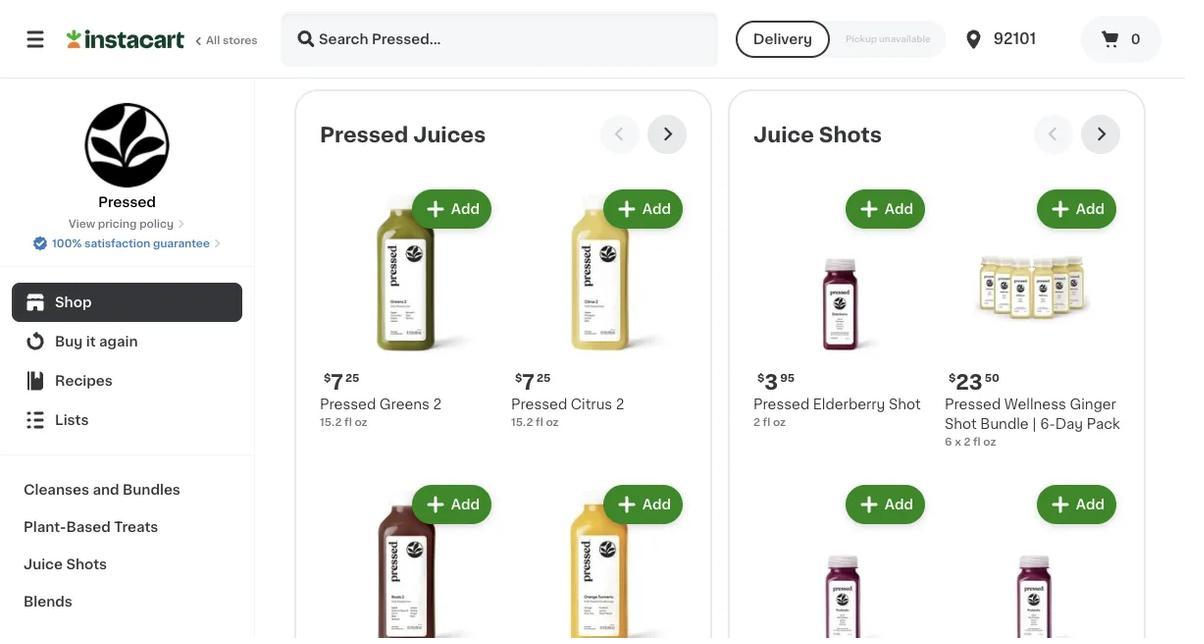 Task type: vqa. For each thing, say whether or not it's contained in the screenshot.
Juices
yes



Task type: describe. For each thing, give the bounding box(es) containing it.
plant-based treats link
[[12, 508, 242, 546]]

pressed greens 2 15.2 fl oz
[[320, 398, 442, 428]]

and
[[93, 483, 119, 497]]

pack
[[1087, 418, 1121, 431]]

$ for pressed greens 2
[[324, 373, 331, 384]]

wellness
[[1005, 398, 1067, 412]]

cleanses and bundles link
[[12, 471, 242, 508]]

lists link
[[12, 400, 242, 440]]

bundle
[[981, 418, 1029, 431]]

lists
[[55, 413, 89, 427]]

0 button
[[1082, 16, 1162, 63]]

cleanses and bundles
[[24, 483, 180, 497]]

2 inside pressed greens 2 15.2 fl oz
[[433, 398, 442, 412]]

$ 7 25 for pressed greens 2
[[324, 372, 360, 393]]

pressed citrus 2 15.2 fl oz
[[511, 398, 625, 428]]

product group containing 23
[[945, 186, 1121, 450]]

satisfaction
[[85, 238, 150, 249]]

recipes link
[[12, 361, 242, 400]]

25 for citrus
[[537, 373, 551, 384]]

shop
[[55, 295, 92, 309]]

92101
[[994, 32, 1037, 46]]

pressed for pressed wellness ginger shot bundle | 6-day pack 6 x 2 fl oz
[[945, 398, 1001, 412]]

pressed for pressed citrus 2 15.2 fl oz
[[511, 398, 568, 412]]

oz for citrus
[[546, 417, 559, 428]]

fl for pressed citrus 2
[[536, 417, 544, 428]]

pressed for pressed greens 2 15.2 fl oz
[[320, 398, 376, 412]]

all stores
[[206, 35, 258, 46]]

|
[[1033, 418, 1037, 431]]

50
[[985, 373, 1000, 384]]

bundles
[[123, 483, 180, 497]]

citrus
[[571, 398, 613, 412]]

service type group
[[736, 21, 947, 58]]

elderberry
[[814, 398, 886, 412]]

6
[[945, 437, 953, 448]]

product group containing 3
[[754, 186, 930, 430]]

pressed for pressed
[[98, 195, 156, 209]]

23
[[956, 372, 983, 393]]

blends link
[[12, 583, 242, 620]]

pressed juices link
[[320, 123, 486, 147]]

$ for pressed citrus 2
[[515, 373, 523, 384]]

juices
[[413, 125, 486, 145]]

oz for greens
[[355, 417, 368, 428]]

pressed for pressed juices
[[320, 125, 409, 145]]

based
[[66, 520, 111, 534]]

oz inside pressed wellness ginger shot bundle | 6-day pack 6 x 2 fl oz
[[984, 437, 997, 448]]

greens
[[380, 398, 430, 412]]

all stores link
[[67, 12, 259, 67]]

recipes
[[55, 374, 113, 388]]

15.2 for pressed greens 2
[[320, 417, 342, 428]]

treats
[[114, 520, 158, 534]]

it
[[86, 335, 96, 348]]

buy
[[55, 335, 83, 348]]

view pricing policy
[[69, 218, 174, 229]]



Task type: locate. For each thing, give the bounding box(es) containing it.
buy it again link
[[12, 322, 242, 361]]

1 $ from the left
[[324, 373, 331, 384]]

$ 23 50
[[949, 372, 1000, 393]]

oz for elderberry
[[773, 417, 786, 428]]

fl
[[345, 417, 352, 428], [536, 417, 544, 428], [763, 417, 771, 428], [974, 437, 981, 448]]

again
[[99, 335, 138, 348]]

fl inside pressed greens 2 15.2 fl oz
[[345, 417, 352, 428]]

2 right x at the right of page
[[964, 437, 971, 448]]

delivery button
[[736, 21, 830, 58]]

$ 3 95
[[758, 372, 795, 393]]

25 for greens
[[346, 373, 360, 384]]

juice shots
[[754, 125, 882, 145], [24, 558, 107, 571]]

$ 7 25 up pressed greens 2 15.2 fl oz
[[324, 372, 360, 393]]

25 up pressed citrus 2 15.2 fl oz
[[537, 373, 551, 384]]

oz inside pressed elderberry shot 2 fl oz
[[773, 417, 786, 428]]

1 horizontal spatial juice
[[754, 125, 815, 145]]

blends
[[24, 595, 73, 609]]

shot right "elderberry"
[[889, 398, 921, 412]]

shot up x at the right of page
[[945, 418, 977, 431]]

1 vertical spatial juice shots link
[[12, 546, 242, 583]]

fl for pressed greens 2
[[345, 417, 352, 428]]

pressed down $ 3 95
[[754, 398, 810, 412]]

7 for pressed citrus 2
[[523, 372, 535, 393]]

1 horizontal spatial 25
[[537, 373, 551, 384]]

3 $ from the left
[[758, 373, 765, 384]]

pressed inside pressed citrus 2 15.2 fl oz
[[511, 398, 568, 412]]

7 up pressed citrus 2 15.2 fl oz
[[523, 372, 535, 393]]

3
[[765, 372, 779, 393]]

7 up pressed greens 2 15.2 fl oz
[[331, 372, 344, 393]]

$ up pressed greens 2 15.2 fl oz
[[324, 373, 331, 384]]

oz
[[355, 417, 368, 428], [546, 417, 559, 428], [773, 417, 786, 428], [984, 437, 997, 448]]

pressed wellness ginger shot bundle | 6-day pack 6 x 2 fl oz
[[945, 398, 1121, 448]]

15.2 inside pressed greens 2 15.2 fl oz
[[320, 417, 342, 428]]

2
[[433, 398, 442, 412], [616, 398, 625, 412], [754, 417, 761, 428], [964, 437, 971, 448]]

delivery
[[754, 32, 813, 46]]

0 horizontal spatial juice shots link
[[12, 546, 242, 583]]

0 vertical spatial juice shots link
[[754, 123, 882, 147]]

25
[[346, 373, 360, 384], [537, 373, 551, 384]]

pressed inside pressed elderberry shot 2 fl oz
[[754, 398, 810, 412]]

1 vertical spatial juice
[[24, 558, 63, 571]]

0 horizontal spatial juice shots
[[24, 558, 107, 571]]

2 inside pressed wellness ginger shot bundle | 6-day pack 6 x 2 fl oz
[[964, 437, 971, 448]]

4 $ from the left
[[949, 373, 956, 384]]

ginger
[[1070, 398, 1117, 412]]

1 vertical spatial juice shots
[[24, 558, 107, 571]]

100%
[[52, 238, 82, 249]]

stores
[[223, 35, 258, 46]]

cleanses
[[24, 483, 89, 497]]

0 vertical spatial shots
[[819, 125, 882, 145]]

0 horizontal spatial $ 7 25
[[324, 372, 360, 393]]

0 horizontal spatial 7
[[331, 372, 344, 393]]

0 horizontal spatial juice
[[24, 558, 63, 571]]

juice shots link
[[754, 123, 882, 147], [12, 546, 242, 583]]

$ left 95 at bottom right
[[758, 373, 765, 384]]

$ 7 25 for pressed citrus 2
[[515, 372, 551, 393]]

pressed
[[320, 125, 409, 145], [98, 195, 156, 209], [320, 398, 376, 412], [511, 398, 568, 412], [754, 398, 810, 412], [945, 398, 1001, 412]]

0
[[1131, 32, 1141, 46]]

pressed inside pressed wellness ginger shot bundle | 6-day pack 6 x 2 fl oz
[[945, 398, 1001, 412]]

0 horizontal spatial shot
[[889, 398, 921, 412]]

shots down based
[[66, 558, 107, 571]]

1 horizontal spatial $ 7 25
[[515, 372, 551, 393]]

1 horizontal spatial shots
[[819, 125, 882, 145]]

product group
[[320, 186, 496, 430], [511, 186, 687, 430], [754, 186, 930, 430], [945, 186, 1121, 450], [320, 481, 496, 638], [511, 481, 687, 638], [754, 481, 930, 638], [945, 481, 1121, 638]]

100% satisfaction guarantee
[[52, 238, 210, 249]]

$ 7 25
[[324, 372, 360, 393], [515, 372, 551, 393]]

shop link
[[12, 283, 242, 322]]

pressed juices
[[320, 125, 486, 145]]

1 7 from the left
[[331, 372, 344, 393]]

day
[[1056, 418, 1084, 431]]

1 vertical spatial shot
[[945, 418, 977, 431]]

fl for pressed elderberry shot
[[763, 417, 771, 428]]

15.2
[[320, 417, 342, 428], [511, 417, 533, 428]]

2 25 from the left
[[537, 373, 551, 384]]

0 horizontal spatial 15.2
[[320, 417, 342, 428]]

2 7 from the left
[[523, 372, 535, 393]]

0 vertical spatial juice
[[754, 125, 815, 145]]

buy it again
[[55, 335, 138, 348]]

instacart logo image
[[67, 27, 185, 51]]

pressed left 'citrus'
[[511, 398, 568, 412]]

plant-
[[24, 520, 66, 534]]

100% satisfaction guarantee button
[[32, 232, 222, 251]]

oz inside pressed citrus 2 15.2 fl oz
[[546, 417, 559, 428]]

shot inside pressed wellness ginger shot bundle | 6-day pack 6 x 2 fl oz
[[945, 418, 977, 431]]

juice down plant-
[[24, 558, 63, 571]]

2 right the greens
[[433, 398, 442, 412]]

2 $ from the left
[[515, 373, 523, 384]]

$ for pressed elderberry shot
[[758, 373, 765, 384]]

fl inside pressed wellness ginger shot bundle | 6-day pack 6 x 2 fl oz
[[974, 437, 981, 448]]

x
[[955, 437, 962, 448]]

$ inside $ 3 95
[[758, 373, 765, 384]]

view
[[69, 218, 95, 229]]

oz inside pressed greens 2 15.2 fl oz
[[355, 417, 368, 428]]

15.2 inside pressed citrus 2 15.2 fl oz
[[511, 417, 533, 428]]

juice
[[754, 125, 815, 145], [24, 558, 63, 571]]

2 right 'citrus'
[[616, 398, 625, 412]]

2 inside pressed elderberry shot 2 fl oz
[[754, 417, 761, 428]]

7
[[331, 372, 344, 393], [523, 372, 535, 393]]

shots
[[819, 125, 882, 145], [66, 558, 107, 571]]

Search field
[[283, 14, 716, 65]]

0 horizontal spatial shots
[[66, 558, 107, 571]]

fl inside pressed citrus 2 15.2 fl oz
[[536, 417, 544, 428]]

6-
[[1041, 418, 1056, 431]]

1 horizontal spatial 15.2
[[511, 417, 533, 428]]

shot inside pressed elderberry shot 2 fl oz
[[889, 398, 921, 412]]

pressed inside pressed greens 2 15.2 fl oz
[[320, 398, 376, 412]]

$
[[324, 373, 331, 384], [515, 373, 523, 384], [758, 373, 765, 384], [949, 373, 956, 384]]

pricing
[[98, 218, 137, 229]]

0 vertical spatial juice shots
[[754, 125, 882, 145]]

1 $ 7 25 from the left
[[324, 372, 360, 393]]

95
[[781, 373, 795, 384]]

shots down the service type group
[[819, 125, 882, 145]]

pressed link
[[84, 102, 170, 212]]

$ inside $ 23 50
[[949, 373, 956, 384]]

$ left 50
[[949, 373, 956, 384]]

2 inside pressed citrus 2 15.2 fl oz
[[616, 398, 625, 412]]

25 up pressed greens 2 15.2 fl oz
[[346, 373, 360, 384]]

add button
[[414, 192, 490, 227], [605, 192, 681, 227], [848, 192, 924, 227], [1039, 192, 1115, 227], [414, 487, 490, 523], [605, 487, 681, 523], [848, 487, 924, 523], [1039, 487, 1115, 523]]

None search field
[[281, 12, 718, 67]]

2 down $ 3 95
[[754, 417, 761, 428]]

$ for pressed wellness ginger shot bundle | 6-day pack
[[949, 373, 956, 384]]

1 horizontal spatial shot
[[945, 418, 977, 431]]

pressed left the greens
[[320, 398, 376, 412]]

shot
[[889, 398, 921, 412], [945, 418, 977, 431]]

0 horizontal spatial 25
[[346, 373, 360, 384]]

0 vertical spatial shot
[[889, 398, 921, 412]]

2 $ 7 25 from the left
[[515, 372, 551, 393]]

pressed down $ 23 50
[[945, 398, 1001, 412]]

15.2 for pressed citrus 2
[[511, 417, 533, 428]]

1 horizontal spatial juice shots
[[754, 125, 882, 145]]

add
[[451, 203, 480, 216], [643, 203, 671, 216], [885, 203, 914, 216], [1077, 203, 1105, 216], [451, 498, 480, 512], [643, 498, 671, 512], [885, 498, 914, 512], [1077, 498, 1105, 512]]

1 15.2 from the left
[[320, 417, 342, 428]]

guarantee
[[153, 238, 210, 249]]

1 horizontal spatial 7
[[523, 372, 535, 393]]

1 25 from the left
[[346, 373, 360, 384]]

juice down 'delivery' button
[[754, 125, 815, 145]]

$ up pressed citrus 2 15.2 fl oz
[[515, 373, 523, 384]]

pressed elderberry shot 2 fl oz
[[754, 398, 921, 428]]

fl inside pressed elderberry shot 2 fl oz
[[763, 417, 771, 428]]

92101 button
[[963, 12, 1080, 67]]

pressed logo image
[[84, 102, 170, 188]]

1 horizontal spatial juice shots link
[[754, 123, 882, 147]]

1 vertical spatial shots
[[66, 558, 107, 571]]

$ 7 25 up pressed citrus 2 15.2 fl oz
[[515, 372, 551, 393]]

7 for pressed greens 2
[[331, 372, 344, 393]]

view pricing policy link
[[69, 216, 186, 232]]

pressed for pressed elderberry shot 2 fl oz
[[754, 398, 810, 412]]

all
[[206, 35, 220, 46]]

2 15.2 from the left
[[511, 417, 533, 428]]

pressed up view pricing policy link
[[98, 195, 156, 209]]

sponsored badge image
[[815, 12, 874, 23]]

pressed left juices
[[320, 125, 409, 145]]

plant-based treats
[[24, 520, 158, 534]]

policy
[[139, 218, 174, 229]]



